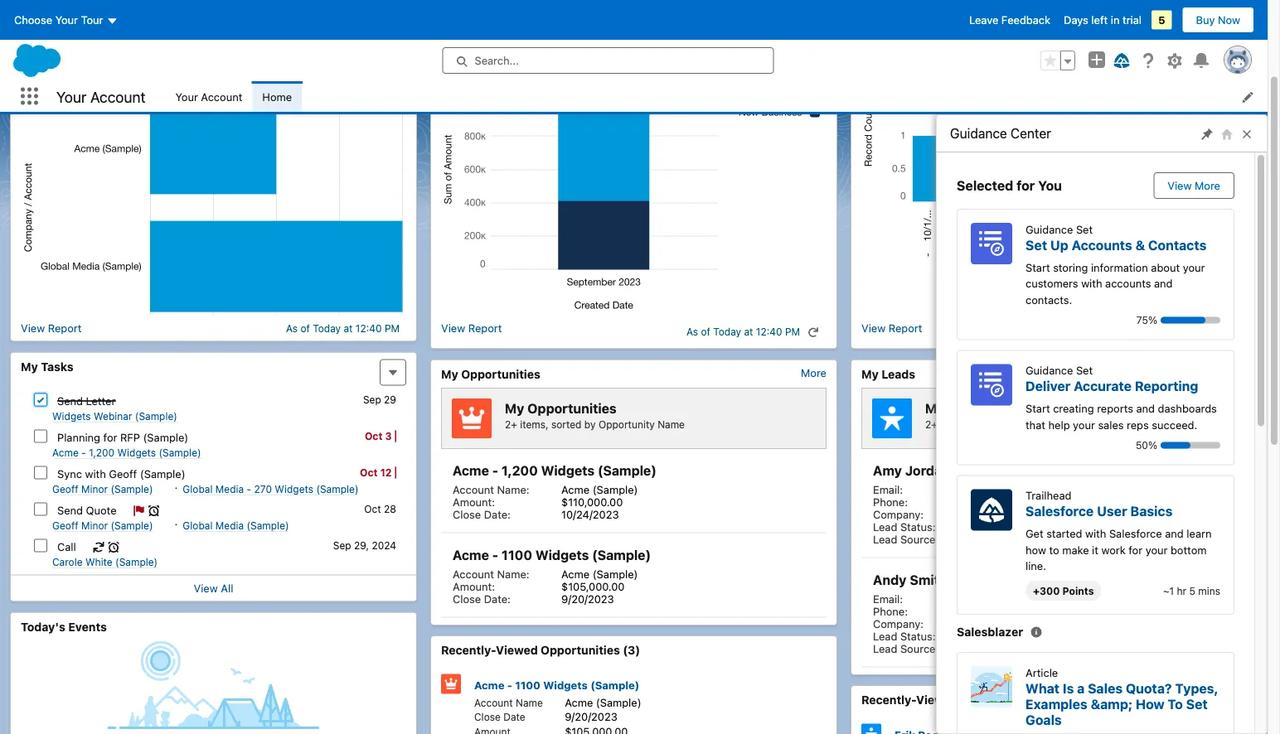 Task type: locate. For each thing, give the bounding box(es) containing it.
2 horizontal spatial your
[[1183, 261, 1205, 274]]

2 vertical spatial oct
[[364, 504, 381, 516]]

trailhead
[[1026, 490, 1072, 502]]

close for acme - 1,200 widgets (sample)
[[453, 509, 481, 521]]

0 vertical spatial for
[[1017, 178, 1035, 194]]

0 vertical spatial lead status:
[[873, 521, 936, 534]]

pm for leads by source
[[1206, 327, 1221, 338]]

geoff minor (sample) link up quote on the bottom left of page
[[52, 484, 153, 497]]

2 2+ from the left
[[926, 419, 938, 431]]

0 horizontal spatial sep
[[333, 541, 351, 552]]

2 media from the top
[[215, 521, 244, 532]]

2 progress bar progress bar from the top
[[1161, 442, 1221, 449]]

by inside my leads 2+ items, sorted by name
[[1005, 419, 1016, 431]]

2024
[[372, 541, 396, 552]]

2 667- from the top
[[1021, 606, 1046, 618]]

quote
[[86, 505, 117, 517]]

at for team pipeline
[[744, 327, 753, 338]]

view report for leads
[[862, 323, 923, 335]]

more link down text default icon
[[1222, 367, 1247, 380]]

sorted inside my leads 2+ items, sorted by name
[[972, 419, 1002, 431]]

my for my leads
[[862, 368, 879, 382]]

leads inside my leads 2+ items, sorted by name
[[948, 401, 986, 417]]

more down text default image
[[801, 367, 827, 380]]

opportunities inside my opportunities 2+ items, sorted by opportunity name
[[528, 401, 617, 417]]

global
[[183, 484, 213, 496], [183, 521, 213, 532]]

1 status: from the top
[[901, 521, 936, 534]]

company: down andy
[[873, 618, 924, 631]]

geoff
[[109, 468, 137, 481], [52, 484, 78, 496], [52, 521, 78, 532]]

0 vertical spatial source:
[[901, 534, 939, 546]]

1 horizontal spatial acme - 1,200 widgets (sample)
[[453, 464, 657, 479]]

2 status: from the top
[[901, 631, 936, 643]]

2 vertical spatial and
[[1166, 528, 1184, 540]]

2 horizontal spatial at
[[1165, 327, 1174, 338]]

1 vertical spatial name:
[[497, 569, 530, 581]]

1 6389 from the top
[[1046, 496, 1073, 509]]

12:​40 up sep 29
[[356, 323, 382, 335]]

1 horizontal spatial of
[[701, 327, 711, 338]]

1 vertical spatial with
[[85, 468, 106, 481]]

your down creating
[[1073, 419, 1095, 431]]

1 close date: from the top
[[453, 509, 511, 521]]

0 vertical spatial geoff minor (sample) link
[[52, 484, 153, 497]]

new
[[982, 521, 1004, 534], [982, 631, 1004, 643]]

(3) down $105,000.00
[[623, 644, 640, 658]]

inc
[[1061, 509, 1076, 521]]

view report up my leads
[[862, 323, 923, 335]]

name: left $105,000.00
[[497, 569, 530, 581]]

1 (800) 667-6389 for amy jordan (sample)
[[982, 496, 1073, 509]]

today for team
[[714, 327, 742, 338]]

2 geoff minor (sample) link from the top
[[52, 521, 153, 533]]

sep left the 29
[[363, 395, 381, 406]]

3 view report from the left
[[862, 323, 923, 335]]

leads
[[862, 46, 896, 60], [882, 368, 916, 382], [948, 401, 986, 417], [961, 694, 995, 708]]

make
[[1063, 544, 1089, 557]]

your
[[55, 14, 78, 26], [56, 88, 87, 106], [175, 90, 198, 103]]

2 lead source: from the top
[[873, 643, 939, 656]]

more link for amy jordan (sample)
[[1222, 367, 1247, 380]]

0 horizontal spatial acme - 1,200 widgets (sample)
[[52, 448, 201, 459]]

global up view all
[[183, 521, 213, 532]]

1 (800) 667-6389
[[982, 496, 1073, 509], [982, 606, 1073, 618]]

name inside my opportunities 2+ items, sorted by opportunity name
[[658, 419, 685, 431]]

guidance inside "guidance set set up accounts & contacts start storing information about your customers with accounts and contacts."
[[1026, 223, 1073, 236]]

2 horizontal spatial of
[[1122, 327, 1131, 338]]

2 horizontal spatial 12:​40
[[1177, 327, 1203, 338]]

global up global media (sample)
[[183, 484, 213, 496]]

items, inside my opportunities 2+ items, sorted by opportunity name
[[520, 419, 549, 431]]

info@salesforce.com for amy jordan (sample)
[[982, 484, 1087, 496]]

pm up the 29
[[385, 323, 400, 335]]

2+ inside my opportunities 2+ items, sorted by opportunity name
[[505, 419, 517, 431]]

guidance left center
[[950, 126, 1008, 141]]

0 vertical spatial acme (sample)
[[562, 484, 638, 496]]

2 horizontal spatial today
[[1134, 327, 1162, 338]]

for
[[1017, 178, 1035, 194], [103, 432, 117, 444], [1129, 544, 1143, 557]]

source: up the "recently-viewed leads (3)" on the right of the page
[[901, 643, 939, 656]]

2 1 from the top
[[982, 606, 987, 618]]

2 lead status: from the top
[[873, 631, 936, 643]]

view up contacts
[[1168, 180, 1192, 192]]

1 horizontal spatial more link
[[1222, 367, 1247, 380]]

1 new from the top
[[982, 521, 1004, 534]]

pm left text default icon
[[1206, 327, 1221, 338]]

that
[[1026, 419, 1046, 431]]

name:
[[497, 484, 530, 496], [497, 569, 530, 581]]

more for amy jordan (sample)
[[1222, 367, 1247, 380]]

1 horizontal spatial (3)
[[998, 694, 1016, 708]]

1
[[982, 496, 987, 509], [982, 606, 987, 618]]

report up tasks on the left of page
[[48, 323, 82, 335]]

2 horizontal spatial for
[[1129, 544, 1143, 557]]

oct left 28
[[364, 504, 381, 516]]

phone: down amy
[[873, 496, 908, 509]]

widgets up $105,000.00
[[536, 548, 589, 564]]

2 report from the left
[[468, 323, 502, 335]]

(800) up salesblazer
[[990, 606, 1018, 618]]

article
[[1026, 667, 1058, 679]]

progress bar progress bar down succeed.
[[1161, 442, 1221, 449]]

1 horizontal spatial view report
[[441, 323, 502, 335]]

0 vertical spatial media
[[215, 484, 244, 496]]

0 vertical spatial opportunities
[[461, 368, 541, 382]]

my for my opportunities
[[441, 368, 458, 382]]

group
[[1041, 51, 1076, 70]]

2 6389 from the top
[[1046, 606, 1073, 618]]

0 vertical spatial 9/20/2023
[[562, 593, 614, 606]]

salesblazer
[[957, 626, 1024, 639]]

0 vertical spatial and
[[1155, 277, 1173, 290]]

minor up quote on the bottom left of page
[[81, 484, 108, 496]]

bottom
[[1171, 544, 1207, 557]]

sales
[[21, 46, 52, 60], [1088, 681, 1123, 697]]

2 email: from the top
[[873, 593, 903, 606]]

2 account name: from the top
[[453, 569, 530, 581]]

29
[[384, 395, 396, 406]]

1 geoff minor (sample) from the top
[[52, 484, 153, 496]]

your down contacts
[[1183, 261, 1205, 274]]

1 lead from the top
[[873, 521, 898, 534]]

1 vertical spatial new
[[982, 631, 1004, 643]]

2 vertical spatial close
[[474, 712, 501, 724]]

my inside my opportunities 2+ items, sorted by opportunity name
[[505, 401, 525, 417]]

send for send quote
[[57, 505, 83, 517]]

1 vertical spatial sep
[[333, 541, 351, 552]]

6389
[[1046, 496, 1073, 509], [1046, 606, 1073, 618]]

goals
[[1026, 713, 1062, 728]]

sep left 29,
[[333, 541, 351, 552]]

0 horizontal spatial items,
[[520, 419, 549, 431]]

0 horizontal spatial 5
[[1159, 14, 1166, 26]]

send quote link
[[57, 505, 117, 517]]

call link
[[57, 541, 76, 554]]

info@salesforce.com link up universal technologies
[[982, 593, 1087, 606]]

0 horizontal spatial your
[[1073, 419, 1095, 431]]

0 horizontal spatial your account
[[56, 88, 146, 106]]

email: for andy
[[873, 593, 903, 606]]

widgets right 270
[[275, 484, 314, 496]]

1 send from the top
[[57, 395, 83, 408]]

9/20/2023 right date
[[565, 712, 618, 724]]

name: for 1,200
[[497, 484, 530, 496]]

text default image
[[1228, 327, 1240, 339]]

contacts.
[[1026, 294, 1073, 306]]

send letter widgets webinar (sample)
[[52, 395, 177, 423]]

1 more link from the left
[[801, 367, 827, 380]]

oct 12
[[360, 468, 392, 479]]

start inside "guidance set set up accounts & contacts start storing information about your customers with accounts and contacts."
[[1026, 261, 1050, 274]]

0 horizontal spatial more link
[[801, 367, 827, 380]]

send
[[57, 395, 83, 408], [57, 505, 83, 517]]

- for $105,000.00
[[492, 548, 499, 564]]

close date: for 1100
[[453, 593, 511, 606]]

0 horizontal spatial view report link
[[21, 323, 82, 335]]

2+ inside my leads 2+ items, sorted by name
[[926, 419, 938, 431]]

12:​40 left text default image
[[756, 327, 783, 338]]

view for sales person activity
[[21, 323, 45, 335]]

1 vertical spatial viewed
[[917, 694, 959, 708]]

source: up smith
[[901, 534, 939, 546]]

oct left 12
[[360, 468, 378, 479]]

view up my tasks
[[21, 323, 45, 335]]

1 (800) 667-6389 for andy smith (sample)
[[982, 606, 1073, 618]]

1 lead status: from the top
[[873, 521, 936, 534]]

1 vertical spatial email:
[[873, 593, 903, 606]]

minor down quote on the bottom left of page
[[81, 521, 108, 532]]

0 horizontal spatial name
[[516, 698, 543, 710]]

company: down amy
[[873, 509, 924, 521]]

widgets inside global media - 270 widgets (sample) link
[[275, 484, 314, 496]]

1 vertical spatial amount:
[[453, 581, 495, 593]]

how
[[1136, 697, 1165, 713]]

global media - 270 widgets (sample) link
[[183, 484, 359, 497]]

2 phone: from the top
[[873, 606, 908, 618]]

and down about
[[1155, 277, 1173, 290]]

universal technologies
[[982, 618, 1098, 631]]

media left 270
[[215, 484, 244, 496]]

(sample) inside send letter widgets webinar (sample)
[[135, 411, 177, 423]]

account name:
[[453, 484, 530, 496], [453, 569, 530, 581]]

1 geoff minor (sample) link from the top
[[52, 484, 153, 497]]

carole white (sample) link
[[52, 557, 158, 570]]

and inside trailhead salesforce user basics get started with salesforce and learn how to make it work for your bottom line.
[[1166, 528, 1184, 540]]

1 667- from the top
[[1021, 496, 1046, 509]]

1 vertical spatial 667-
[[1021, 606, 1046, 618]]

view up my leads
[[862, 323, 886, 335]]

2 view report link from the left
[[441, 323, 502, 343]]

1 items, from the left
[[520, 419, 549, 431]]

lee
[[982, 509, 1000, 521]]

1 info@salesforce.com from the top
[[982, 484, 1087, 496]]

for left you
[[1017, 178, 1035, 194]]

oct for send quote
[[364, 504, 381, 516]]

now
[[1218, 14, 1241, 26]]

media down global media - 270 widgets (sample) link
[[215, 521, 244, 532]]

2 close date: from the top
[[453, 593, 511, 606]]

1 account name: from the top
[[453, 484, 530, 496]]

$110,000.00
[[562, 496, 623, 509]]

guidance for guidance center
[[950, 126, 1008, 141]]

2 start from the top
[[1026, 403, 1050, 415]]

1 vertical spatial 1
[[982, 606, 987, 618]]

lead status:
[[873, 521, 936, 534], [873, 631, 936, 643]]

as of today at 12:​40 pm up sep 29
[[286, 323, 400, 335]]

view report for team
[[441, 323, 502, 335]]

lead status: down andy
[[873, 631, 936, 643]]

1 vertical spatial global
[[183, 521, 213, 532]]

667- up get
[[1021, 496, 1046, 509]]

1 vertical spatial info@salesforce.com
[[982, 593, 1087, 606]]

0 vertical spatial your
[[1183, 261, 1205, 274]]

basics
[[1131, 504, 1173, 520]]

by left that
[[1005, 419, 1016, 431]]

0 vertical spatial 1
[[982, 496, 987, 509]]

1 name: from the top
[[497, 484, 530, 496]]

geoff down sync at the bottom of the page
[[52, 484, 78, 496]]

sep for sep 29, 2024
[[333, 541, 351, 552]]

more down text default icon
[[1222, 367, 1247, 380]]

email: down andy
[[873, 593, 903, 606]]

recently-
[[441, 644, 496, 658], [862, 694, 917, 708]]

1 horizontal spatial today
[[714, 327, 742, 338]]

accounts
[[1072, 237, 1133, 253]]

oct left 3
[[365, 431, 383, 443]]

1 lead source: from the top
[[873, 534, 939, 546]]

6389 down the +300 points
[[1046, 606, 1073, 618]]

1 media from the top
[[215, 484, 244, 496]]

2 vertical spatial guidance
[[1026, 365, 1073, 377]]

view more
[[1168, 180, 1221, 192]]

guidance up the up
[[1026, 223, 1073, 236]]

info@salesforce.com
[[982, 484, 1087, 496], [982, 593, 1087, 606]]

send for send letter widgets webinar (sample)
[[57, 395, 83, 408]]

1 for amy jordan (sample)
[[982, 496, 987, 509]]

1 vertical spatial recently-
[[862, 694, 917, 708]]

1 vertical spatial close date:
[[453, 593, 511, 606]]

report up my leads link on the right of the page
[[889, 323, 923, 335]]

acme - 1100 widgets (sample) for account name:
[[453, 548, 651, 564]]

opportunities
[[461, 368, 541, 382], [528, 401, 617, 417], [541, 644, 620, 658]]

more link down text default image
[[801, 367, 827, 380]]

geoff minor (sample) link for global media - 270 widgets (sample)
[[52, 484, 153, 497]]

team pipeline
[[441, 46, 521, 60]]

close date:
[[453, 509, 511, 521], [453, 593, 511, 606]]

name
[[658, 419, 685, 431], [1019, 419, 1046, 431], [516, 698, 543, 710]]

email:
[[873, 484, 903, 496], [873, 593, 903, 606]]

your account left home link at the left
[[175, 90, 242, 103]]

lee enterprise, inc
[[982, 509, 1076, 521]]

1 vertical spatial acme - 1100 widgets (sample)
[[474, 680, 640, 693]]

1 1 from the top
[[982, 496, 987, 509]]

+300
[[1033, 586, 1060, 597]]

about
[[1151, 261, 1180, 274]]

days
[[1064, 14, 1089, 26]]

list
[[165, 81, 1268, 112]]

1 amount: from the top
[[453, 496, 495, 509]]

by inside my opportunities 2+ items, sorted by opportunity name
[[585, 419, 596, 431]]

667- down +300
[[1021, 606, 1046, 618]]

events
[[68, 621, 107, 634]]

0 horizontal spatial 1,200
[[89, 448, 115, 459]]

1 vertical spatial company:
[[873, 618, 924, 631]]

2 geoff minor (sample) from the top
[[52, 521, 153, 532]]

acme (sample) down 10/24/2023
[[562, 569, 638, 581]]

2 horizontal spatial view report
[[862, 323, 923, 335]]

viewed for opportunities
[[496, 644, 538, 658]]

view report up my tasks
[[21, 323, 82, 335]]

2 global from the top
[[183, 521, 213, 532]]

for for selected
[[1017, 178, 1035, 194]]

items, up amy jordan (sample)
[[941, 419, 969, 431]]

2 amount: from the top
[[453, 581, 495, 593]]

report for pipeline
[[468, 323, 502, 335]]

lead source: for amy
[[873, 534, 939, 546]]

0 vertical spatial 667-
[[1021, 496, 1046, 509]]

1 vertical spatial geoff minor (sample) link
[[52, 521, 153, 533]]

guidance inside guidance set deliver accurate reporting start creating reports and dashboards that help your sales reps succeed.
[[1026, 365, 1073, 377]]

2 send from the top
[[57, 505, 83, 517]]

3 view report link from the left
[[862, 323, 923, 343]]

guidance up deliver
[[1026, 365, 1073, 377]]

0 vertical spatial (800)
[[990, 496, 1018, 509]]

1 vertical spatial info@salesforce.com link
[[982, 593, 1087, 606]]

geoff minor (sample)
[[52, 484, 153, 496], [52, 521, 153, 532]]

set up accurate
[[1076, 365, 1093, 377]]

1 vertical spatial salesforce
[[1110, 528, 1163, 540]]

1 vertical spatial phone:
[[873, 606, 908, 618]]

activity
[[97, 46, 141, 60]]

media
[[215, 484, 244, 496], [215, 521, 244, 532]]

and for accurate
[[1137, 403, 1155, 415]]

leave feedback link
[[970, 14, 1051, 26]]

my inside my leads 2+ items, sorted by name
[[926, 401, 945, 417]]

- for $110,000.00
[[492, 464, 499, 479]]

1 info@salesforce.com link from the top
[[982, 484, 1087, 496]]

1 report from the left
[[48, 323, 82, 335]]

sorted left that
[[972, 419, 1002, 431]]

account for $110,000.00
[[453, 484, 494, 496]]

2 vertical spatial with
[[1086, 528, 1107, 540]]

view report for sales
[[21, 323, 82, 335]]

(800) for andy smith (sample)
[[990, 606, 1018, 618]]

by for amy jordan (sample)
[[1005, 419, 1016, 431]]

trailhead salesforce user basics get started with salesforce and learn how to make it work for your bottom line.
[[1026, 490, 1212, 573]]

2+ down the my opportunities "link"
[[505, 419, 517, 431]]

2 items, from the left
[[941, 419, 969, 431]]

2 sorted from the left
[[972, 419, 1002, 431]]

0 horizontal spatial (3)
[[623, 644, 640, 658]]

phone: down andy
[[873, 606, 908, 618]]

2 view report from the left
[[441, 323, 502, 335]]

company:
[[873, 509, 924, 521], [873, 618, 924, 631]]

-
[[81, 448, 86, 459], [492, 464, 499, 479], [247, 484, 251, 496], [492, 548, 499, 564], [507, 680, 512, 693]]

by for acme - 1,200 widgets (sample)
[[585, 419, 596, 431]]

send left quote on the bottom left of page
[[57, 505, 83, 517]]

2+ up jordan
[[926, 419, 938, 431]]

sep 29, 2024
[[333, 541, 396, 552]]

sorted inside my opportunities 2+ items, sorted by opportunity name
[[551, 419, 582, 431]]

as of today at 12:​40 pm down 75%
[[1107, 327, 1221, 338]]

0 vertical spatial close
[[453, 509, 481, 521]]

1 up website
[[982, 496, 987, 509]]

1 (800) 667-6389 down +300
[[982, 606, 1073, 618]]

$105,000.00
[[562, 581, 625, 593]]

1 progress bar progress bar from the top
[[1161, 317, 1221, 324]]

for for planning
[[103, 432, 117, 444]]

1 view report link from the left
[[21, 323, 82, 335]]

2 date: from the top
[[484, 593, 511, 606]]

0 horizontal spatial salesforce
[[1026, 504, 1094, 520]]

1 source: from the top
[[901, 534, 939, 546]]

1 vertical spatial 6389
[[1046, 606, 1073, 618]]

0 vertical spatial status:
[[901, 521, 936, 534]]

0 vertical spatial name:
[[497, 484, 530, 496]]

1 1 (800) 667-6389 from the top
[[982, 496, 1073, 509]]

status: up smith
[[901, 521, 936, 534]]

pipeline
[[475, 46, 521, 60]]

guidance for guidance set deliver accurate reporting start creating reports and dashboards that help your sales reps succeed.
[[1026, 365, 1073, 377]]

1 date: from the top
[[484, 509, 511, 521]]

choose your tour
[[14, 14, 103, 26]]

1 vertical spatial progress bar progress bar
[[1161, 442, 1221, 449]]

widgets down rfp on the bottom left of the page
[[117, 448, 156, 459]]

0 horizontal spatial 12:​40
[[356, 323, 382, 335]]

2 vertical spatial geoff
[[52, 521, 78, 532]]

0 vertical spatial 1 (800) 667-6389
[[982, 496, 1073, 509]]

amy jordan (sample)
[[873, 464, 1012, 479]]

my leads
[[862, 368, 916, 382]]

1 vertical spatial media
[[215, 521, 244, 532]]

0 vertical spatial oct
[[365, 431, 383, 443]]

widgets inside the acme - 1,200 widgets (sample) link
[[117, 448, 156, 459]]

1 2+ from the left
[[505, 419, 517, 431]]

view up the my opportunities "link"
[[441, 323, 465, 335]]

1 minor from the top
[[81, 484, 108, 496]]

with inside trailhead salesforce user basics get started with salesforce and learn how to make it work for your bottom line.
[[1086, 528, 1107, 540]]

2 vertical spatial your
[[1146, 544, 1168, 557]]

geoff minor (sample) link for global media (sample)
[[52, 521, 153, 533]]

lead source: up andy
[[873, 534, 939, 546]]

geoff for global media (sample)
[[52, 521, 78, 532]]

status: for smith
[[901, 631, 936, 643]]

my inside "link"
[[441, 368, 458, 382]]

1 horizontal spatial report
[[468, 323, 502, 335]]

planning for rfp (sample)
[[57, 432, 188, 444]]

amount: for acme - 1,200 widgets (sample)
[[453, 496, 495, 509]]

acme - 1,200 widgets (sample) up the $110,000.00
[[453, 464, 657, 479]]

progress bar progress bar for deliver accurate reporting
[[1161, 442, 1221, 449]]

for right work at the bottom
[[1129, 544, 1143, 557]]

opportunities inside "link"
[[461, 368, 541, 382]]

items, inside my leads 2+ items, sorted by name
[[941, 419, 969, 431]]

lead status: for andy
[[873, 631, 936, 643]]

5 right trial
[[1159, 14, 1166, 26]]

lead source: up the "recently-viewed leads (3)" on the right of the page
[[873, 643, 939, 656]]

start
[[1026, 261, 1050, 274], [1026, 403, 1050, 415]]

0 vertical spatial start
[[1026, 261, 1050, 274]]

2 info@salesforce.com from the top
[[982, 593, 1087, 606]]

call
[[57, 541, 76, 554]]

sales person activity
[[21, 46, 141, 60]]

and up the bottom
[[1166, 528, 1184, 540]]

progress bar progress bar
[[1161, 317, 1221, 324], [1161, 442, 1221, 449]]

acme (sample) up 10/24/2023
[[562, 484, 638, 496]]

geoff minor (sample) link down quote on the bottom left of page
[[52, 521, 153, 533]]

2 info@salesforce.com link from the top
[[982, 593, 1087, 606]]

0 vertical spatial email:
[[873, 484, 903, 496]]

1 vertical spatial source:
[[901, 643, 939, 656]]

view report link for team
[[441, 323, 502, 343]]

1 vertical spatial minor
[[81, 521, 108, 532]]

your account down activity
[[56, 88, 146, 106]]

for left rfp on the bottom left of the page
[[103, 432, 117, 444]]

today for leads
[[1134, 327, 1162, 338]]

global for global media (sample)
[[183, 521, 213, 532]]

(3) for recently-viewed leads (3)
[[998, 694, 1016, 708]]

1 vertical spatial 9/20/2023
[[565, 712, 618, 724]]

1 vertical spatial send
[[57, 505, 83, 517]]

1 horizontal spatial sales
[[1088, 681, 1123, 697]]

send left letter
[[57, 395, 83, 408]]

report for by
[[889, 323, 923, 335]]

name left help
[[1019, 419, 1046, 431]]

your inside trailhead salesforce user basics get started with salesforce and learn how to make it work for your bottom line.
[[1146, 544, 1168, 557]]

in
[[1111, 14, 1120, 26]]

company: for amy
[[873, 509, 924, 521]]

guidance set deliver accurate reporting start creating reports and dashboards that help your sales reps succeed.
[[1026, 365, 1217, 431]]

1 horizontal spatial at
[[744, 327, 753, 338]]

email: down amy
[[873, 484, 903, 496]]

view
[[1168, 180, 1192, 192], [21, 323, 45, 335], [441, 323, 465, 335], [862, 323, 886, 335], [194, 583, 218, 595]]

sales down choose
[[21, 46, 52, 60]]

0 vertical spatial 6389
[[1046, 496, 1073, 509]]

2 (800) from the top
[[990, 606, 1018, 618]]

your left the bottom
[[1146, 544, 1168, 557]]

set right to
[[1187, 697, 1208, 713]]

show more my opportunities records element
[[801, 367, 827, 380]]

(800)
[[990, 496, 1018, 509], [990, 606, 1018, 618]]

set inside article what is a sales quota? types, examples &amp; how to set goals
[[1187, 697, 1208, 713]]

status: down smith
[[901, 631, 936, 643]]

1 phone: from the top
[[873, 496, 908, 509]]

1 sorted from the left
[[551, 419, 582, 431]]

1 vertical spatial your
[[1073, 419, 1095, 431]]

1 global from the top
[[183, 484, 213, 496]]

3 report from the left
[[889, 323, 923, 335]]

2 new from the top
[[982, 631, 1004, 643]]

and up reps
[[1137, 403, 1155, 415]]

1 vertical spatial date:
[[484, 593, 511, 606]]

my for my tasks
[[21, 360, 38, 374]]

pm for team pipeline
[[785, 327, 800, 338]]

0 vertical spatial info@salesforce.com link
[[982, 484, 1087, 496]]

2 source: from the top
[[901, 643, 939, 656]]

1 company: from the top
[[873, 509, 924, 521]]

9/20/2023 up recently-viewed opportunities (3)
[[562, 593, 614, 606]]

and inside guidance set deliver accurate reporting start creating reports and dashboards that help your sales reps succeed.
[[1137, 403, 1155, 415]]

info@salesforce.com link
[[982, 484, 1087, 496], [982, 593, 1087, 606]]

2 more link from the left
[[1222, 367, 1247, 380]]

0 vertical spatial company:
[[873, 509, 924, 521]]

(sample) inside "link"
[[115, 557, 158, 569]]

2 company: from the top
[[873, 618, 924, 631]]

send inside send letter widgets webinar (sample)
[[57, 395, 83, 408]]

global for global media - 270 widgets (sample)
[[183, 484, 213, 496]]

selected for you
[[957, 178, 1062, 194]]

(3) left what
[[998, 694, 1016, 708]]

(800) up website
[[990, 496, 1018, 509]]

0 vertical spatial global
[[183, 484, 213, 496]]

1 horizontal spatial 2+
[[926, 419, 938, 431]]

oct 28
[[364, 504, 396, 516]]

items, down the my opportunities "link"
[[520, 419, 549, 431]]

1 view report from the left
[[21, 323, 82, 335]]

0 horizontal spatial sales
[[21, 46, 52, 60]]

0 vertical spatial 1100
[[502, 548, 532, 564]]

1 vertical spatial opportunities
[[528, 401, 617, 417]]

view report up the my opportunities "link"
[[441, 323, 502, 335]]

5 right "hr"
[[1190, 586, 1196, 597]]

1 vertical spatial oct
[[360, 468, 378, 479]]

10/24/2023
[[562, 509, 619, 521]]

choose
[[14, 14, 52, 26]]

2 1 (800) 667-6389 from the top
[[982, 606, 1073, 618]]

media for (sample)
[[215, 521, 244, 532]]

1 start from the top
[[1026, 261, 1050, 274]]

acme (sample)
[[562, 484, 638, 496], [562, 569, 638, 581], [565, 697, 642, 710]]

1 (800) from the top
[[990, 496, 1018, 509]]

2 name: from the top
[[497, 569, 530, 581]]

sync with geoff (sample)
[[57, 468, 185, 481]]

pm
[[385, 323, 400, 335], [785, 327, 800, 338], [1206, 327, 1221, 338]]

info@salesforce.com up 'enterprise,' on the right
[[982, 484, 1087, 496]]

28
[[384, 504, 396, 516]]

1 vertical spatial and
[[1137, 403, 1155, 415]]

1 vertical spatial account name:
[[453, 569, 530, 581]]

recently-viewed opportunities (3)
[[441, 644, 640, 658]]

2 minor from the top
[[81, 521, 108, 532]]

info@salesforce.com link up 'enterprise,' on the right
[[982, 484, 1087, 496]]

geoff minor (sample) up quote on the bottom left of page
[[52, 484, 153, 496]]

1 email: from the top
[[873, 484, 903, 496]]

customers
[[1026, 277, 1079, 290]]

1 horizontal spatial viewed
[[917, 694, 959, 708]]



Task type: describe. For each thing, give the bounding box(es) containing it.
buy now
[[1196, 14, 1241, 26]]

planning
[[57, 432, 100, 444]]

minor for global media - 270 widgets (sample)
[[81, 484, 108, 496]]

and inside "guidance set set up accounts & contacts start storing information about your customers with accounts and contacts."
[[1155, 277, 1173, 290]]

help
[[1049, 419, 1070, 431]]

recently-viewed leads (3)
[[862, 694, 1016, 708]]

12:​40 for leads by source
[[1177, 327, 1203, 338]]

sales inside article what is a sales quota? types, examples &amp; how to set goals
[[1088, 681, 1123, 697]]

1100 for name
[[515, 680, 541, 693]]

0 vertical spatial 5
[[1159, 14, 1166, 26]]

opportunity
[[599, 419, 655, 431]]

0 vertical spatial geoff
[[109, 468, 137, 481]]

set left the up
[[1026, 237, 1048, 253]]

team
[[441, 46, 472, 60]]

account for $105,000.00
[[453, 569, 494, 581]]

started
[[1047, 528, 1083, 540]]

view for leads by source
[[862, 323, 886, 335]]

source
[[915, 46, 956, 60]]

user
[[1097, 504, 1128, 520]]

list containing your account
[[165, 81, 1268, 112]]

send quote
[[57, 505, 117, 517]]

12
[[380, 468, 392, 479]]

with inside "guidance set set up accounts & contacts start storing information about your customers with accounts and contacts."
[[1082, 277, 1103, 290]]

view left all
[[194, 583, 218, 595]]

2 lead from the top
[[873, 534, 898, 546]]

to
[[1168, 697, 1183, 713]]

sep 29
[[363, 395, 396, 406]]

acme - 1100 widgets (sample) for account name
[[474, 680, 640, 693]]

source: for jordan
[[901, 534, 939, 546]]

date: for 1100
[[484, 593, 511, 606]]

search... button
[[442, 47, 774, 74]]

media for -
[[215, 484, 244, 496]]

up
[[1051, 237, 1069, 253]]

quota?
[[1126, 681, 1172, 697]]

info@salesforce.com for andy smith (sample)
[[982, 593, 1087, 606]]

0 horizontal spatial pm
[[385, 323, 400, 335]]

0 vertical spatial salesforce
[[1026, 504, 1094, 520]]

1 for andy smith (sample)
[[982, 606, 987, 618]]

accurate
[[1074, 379, 1132, 394]]

my tasks
[[21, 360, 74, 374]]

name: for 1100
[[497, 569, 530, 581]]

viewed for leads
[[917, 694, 959, 708]]

50%
[[1136, 440, 1158, 452]]

my opportunities
[[441, 368, 541, 382]]

new for amy jordan (sample)
[[982, 521, 1004, 534]]

show more my leads records element
[[1222, 367, 1247, 380]]

website
[[982, 534, 1023, 546]]

1 horizontal spatial by
[[899, 46, 913, 60]]

accounts
[[1106, 277, 1152, 290]]

info@salesforce.com link for andy smith (sample)
[[982, 593, 1087, 606]]

left
[[1092, 14, 1108, 26]]

your inside popup button
[[55, 14, 78, 26]]

close date
[[474, 712, 526, 724]]

buy
[[1196, 14, 1215, 26]]

date: for 1,200
[[484, 509, 511, 521]]

more link for acme - 1,200 widgets (sample)
[[801, 367, 827, 380]]

0 vertical spatial sales
[[21, 46, 52, 60]]

1 horizontal spatial 5
[[1190, 586, 1196, 597]]

acme (sample) for 9/20/2023
[[562, 569, 638, 581]]

lead source: for andy
[[873, 643, 939, 656]]

hr
[[1177, 586, 1187, 597]]

leave feedback
[[970, 14, 1051, 26]]

1 horizontal spatial 1,200
[[502, 464, 538, 479]]

choose your tour button
[[13, 7, 119, 33]]

text default image
[[808, 327, 819, 339]]

contacts
[[1149, 237, 1207, 253]]

0 horizontal spatial of
[[301, 323, 310, 335]]

feedback
[[1002, 14, 1051, 26]]

2+ for my opportunities
[[505, 419, 517, 431]]

(800) for amy jordan (sample)
[[990, 496, 1018, 509]]

12:​40 for team pipeline
[[756, 327, 783, 338]]

send letter link
[[57, 395, 116, 408]]

geoff minor (sample) for global media (sample)
[[52, 521, 153, 532]]

rfp
[[120, 432, 140, 444]]

0 horizontal spatial as of today at 12:​40 pm
[[286, 323, 400, 335]]

- for 9/20/2023
[[507, 680, 512, 693]]

progress bar progress bar for set up accounts & contacts
[[1161, 317, 1221, 324]]

at for leads by source
[[1165, 327, 1174, 338]]

recently- for recently-viewed leads (3)
[[862, 694, 917, 708]]

more inside view more button
[[1195, 180, 1221, 192]]

0 horizontal spatial as
[[286, 323, 298, 335]]

your account inside your account link
[[175, 90, 242, 103]]

for inside trailhead salesforce user basics get started with salesforce and learn how to make it work for your bottom line.
[[1129, 544, 1143, 557]]

set up accounts & contacts link
[[1026, 237, 1207, 253]]

~1 hr 5 mins
[[1164, 586, 1221, 597]]

667- for amy jordan (sample)
[[1021, 496, 1046, 509]]

progress bar image
[[1161, 317, 1206, 324]]

+300 points
[[1033, 586, 1094, 597]]

(3) for recently-viewed opportunities (3)
[[623, 644, 640, 658]]

to
[[1050, 544, 1060, 557]]

account inside list
[[201, 90, 242, 103]]

view all
[[194, 583, 233, 595]]

points
[[1063, 586, 1094, 597]]

types,
[[1176, 681, 1219, 697]]

0 horizontal spatial today
[[313, 323, 341, 335]]

reps
[[1127, 419, 1149, 431]]

carole white (sample)
[[52, 557, 158, 569]]

as for team
[[687, 327, 698, 338]]

as of today at 12:​40 pm for leads by source
[[1107, 327, 1221, 338]]

leave
[[970, 14, 999, 26]]

widgets inside send letter widgets webinar (sample)
[[52, 411, 91, 423]]

phone: for andy
[[873, 606, 908, 618]]

your inside guidance set deliver accurate reporting start creating reports and dashboards that help your sales reps succeed.
[[1073, 419, 1095, 431]]

company: for andy
[[873, 618, 924, 631]]

9/20/2023 for close date:
[[562, 593, 614, 606]]

1 horizontal spatial salesforce
[[1110, 528, 1163, 540]]

view report link for leads
[[862, 323, 923, 343]]

my leads 2+ items, sorted by name
[[926, 401, 1046, 431]]

universal
[[982, 618, 1029, 631]]

email: for amy
[[873, 484, 903, 496]]

enterprise,
[[1003, 509, 1058, 521]]

webinar
[[94, 411, 132, 423]]

leads by source
[[862, 46, 956, 60]]

&
[[1136, 237, 1145, 253]]

selected
[[957, 178, 1014, 194]]

info@salesforce.com link for amy jordan (sample)
[[982, 484, 1087, 496]]

sorted for opportunities
[[551, 419, 582, 431]]

recently- for recently-viewed opportunities (3)
[[441, 644, 496, 658]]

amount: for acme - 1100 widgets (sample)
[[453, 581, 495, 593]]

sep for sep 29
[[363, 395, 381, 406]]

report for person
[[48, 323, 82, 335]]

sales
[[1098, 419, 1124, 431]]

reports
[[1097, 403, 1134, 415]]

account for 9/20/2023
[[474, 698, 513, 710]]

close for acme - 1100 widgets (sample)
[[453, 593, 481, 606]]

learn
[[1187, 528, 1212, 540]]

3 lead from the top
[[873, 631, 898, 643]]

andy smith (sample)
[[873, 573, 1010, 589]]

0 horizontal spatial at
[[344, 323, 353, 335]]

6389 for amy jordan (sample)
[[1046, 496, 1073, 509]]

today's events
[[21, 621, 107, 634]]

widgets down recently-viewed opportunities (3)
[[543, 680, 588, 693]]

sync with geoff (sample) link
[[57, 468, 185, 481]]

set up accounts
[[1076, 223, 1093, 236]]

view more button
[[1154, 173, 1235, 199]]

your inside list
[[175, 90, 198, 103]]

29,
[[354, 541, 369, 552]]

items, for opportunities
[[520, 419, 549, 431]]

start inside guidance set deliver accurate reporting start creating reports and dashboards that help your sales reps succeed.
[[1026, 403, 1050, 415]]

work
[[1102, 544, 1126, 557]]

article what is a sales quota? types, examples &amp; how to set goals
[[1026, 667, 1219, 728]]

source: for smith
[[901, 643, 939, 656]]

name inside my leads 2+ items, sorted by name
[[1019, 419, 1046, 431]]

progress bar image
[[1161, 442, 1191, 449]]

1 vertical spatial acme - 1,200 widgets (sample)
[[453, 464, 657, 479]]

your inside "guidance set set up accounts & contacts start storing information about your customers with accounts and contacts."
[[1183, 261, 1205, 274]]

widgets up the $110,000.00
[[541, 464, 595, 479]]

phone: for amy
[[873, 496, 908, 509]]

my opportunities 2+ items, sorted by opportunity name
[[505, 401, 685, 431]]

minor for global media (sample)
[[81, 521, 108, 532]]

sorted for leads
[[972, 419, 1002, 431]]

status: for jordan
[[901, 521, 936, 534]]

0 vertical spatial acme - 1,200 widgets (sample)
[[52, 448, 201, 459]]

advertisement
[[982, 643, 1055, 656]]

2+ for my leads
[[926, 419, 938, 431]]

date
[[504, 712, 526, 724]]

oct for planning for rfp (sample)
[[365, 431, 383, 443]]

my opportunities link
[[441, 367, 541, 382]]

global media - 270 widgets (sample)
[[183, 484, 359, 496]]

as for leads
[[1107, 327, 1119, 338]]

set inside guidance set deliver accurate reporting start creating reports and dashboards that help your sales reps succeed.
[[1076, 365, 1093, 377]]

667- for andy smith (sample)
[[1021, 606, 1046, 618]]

2 vertical spatial acme (sample)
[[565, 697, 642, 710]]

trial
[[1123, 14, 1142, 26]]

global media (sample)
[[183, 521, 289, 532]]

your account link
[[165, 81, 252, 112]]

270
[[254, 484, 272, 496]]

account name: for 1100
[[453, 569, 530, 581]]

center
[[1011, 126, 1052, 141]]

view inside view more button
[[1168, 180, 1192, 192]]

4 lead from the top
[[873, 643, 898, 656]]

acme - 1,200 widgets (sample) link
[[52, 448, 201, 460]]

line.
[[1026, 560, 1047, 573]]

2 vertical spatial opportunities
[[541, 644, 620, 658]]

acme (sample) for 10/24/2023
[[562, 484, 638, 496]]

and for basics
[[1166, 528, 1184, 540]]

opportunities for my opportunities 2+ items, sorted by opportunity name
[[528, 401, 617, 417]]

letter
[[86, 395, 116, 408]]

6389 for andy smith (sample)
[[1046, 606, 1073, 618]]

what is a sales quota? types, examples &amp; how to set goals link
[[1026, 681, 1219, 728]]

items, for leads
[[941, 419, 969, 431]]

&amp;
[[1091, 697, 1133, 713]]

view all link
[[194, 583, 233, 595]]

geoff minor (sample) for global media - 270 widgets (sample)
[[52, 484, 153, 496]]

view for team pipeline
[[441, 323, 465, 335]]

amy
[[873, 464, 902, 479]]

oct 3
[[365, 431, 392, 443]]

9/20/2023 for close date
[[565, 712, 618, 724]]

technologies
[[1031, 618, 1098, 631]]

view report link for sales
[[21, 323, 82, 335]]

as of today at 12:​40 pm for team pipeline
[[687, 327, 800, 338]]

close date: for 1,200
[[453, 509, 511, 521]]

0 vertical spatial 1,200
[[89, 448, 115, 459]]

widgets webinar (sample) link
[[52, 411, 177, 424]]



Task type: vqa. For each thing, say whether or not it's contained in the screenshot.


